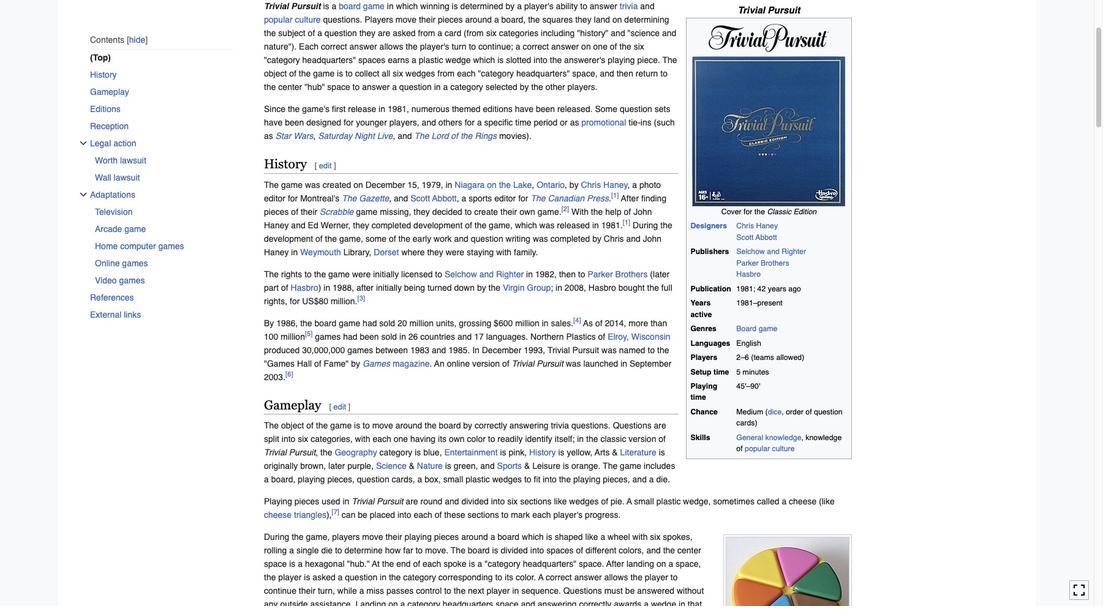 Task type: vqa. For each thing, say whether or not it's contained in the screenshot.
To in Trivial Pursuit is a board game in which winning is determined by a player's ability to answer trivia and popular culture
yes



Task type: locate. For each thing, give the bounding box(es) containing it.
games inside online games "link"
[[122, 259, 148, 268]]

0 horizontal spatial then
[[559, 269, 576, 279]]

edit link for gameplay
[[333, 402, 346, 411]]

with
[[496, 247, 512, 257], [355, 435, 370, 444], [632, 533, 648, 542]]

2 horizontal spatial hasbro
[[736, 270, 761, 279]]

trivia
[[620, 1, 638, 11], [551, 421, 569, 431]]

units,
[[436, 318, 457, 328]]

0 horizontal spatial its
[[438, 435, 447, 444]]

1 horizontal spatial cheese
[[789, 497, 817, 507]]

and inside the gazette , and scott abbott , a sports editor for the canadian press . [1]
[[394, 193, 408, 203]]

gameplay down [6] link
[[264, 398, 321, 413]]

small inside playing pieces used in trivial pursuit are round and divided into six sections like wedges of pie. a small plastic wedge, sometimes called a cheese (like cheese triangles ), [7] can be placed into each of these sections to mark each player's progress.
[[634, 497, 654, 507]]

were down 'work'
[[446, 247, 464, 257]]

the up 'since'
[[264, 82, 276, 92]]

2 vertical spatial wedges
[[569, 497, 599, 507]]

asked
[[393, 28, 416, 38], [313, 573, 335, 583]]

playing inside the during the game, players move their playing pieces around a board which is shaped like a wheel with six spokes, rolling a single die to determine how far to move. the board is divided into spaces of different colors, and the center space is a hexagonal "hub." at the end of each spoke is a "category headquarters" space. after landing on a space, the player is asked a question in the category corresponding to its color. a correct answer allows the player to continue their turn, while a miss passes control to the next player in sequence. questions must be answered without any outside assistance. landing on a category headquarters space and answering correctly awards a wedge in
[[405, 533, 432, 542]]

divided up these on the left
[[461, 497, 489, 507]]

correct
[[321, 41, 347, 51], [523, 41, 549, 51], [546, 573, 572, 583]]

by inside trivial pursuit is a board game in which winning is determined by a player's ability to answer trivia and popular culture
[[506, 1, 515, 11]]

0 horizontal spatial were
[[352, 269, 371, 279]]

0 vertical spatial wedge
[[445, 55, 471, 65]]

1 horizontal spatial been
[[360, 332, 379, 341]]

werner,
[[321, 220, 351, 230]]

answer down including
[[551, 41, 579, 51]]

the inside by 1986, the board game had sold 20 million units, grossing $600 million in sales. [4] as of 2014
[[300, 318, 312, 328]]

[6] link
[[285, 370, 293, 378]]

]
[[334, 161, 336, 170], [348, 402, 350, 411]]

they up some
[[353, 220, 369, 230]]

and left die.
[[632, 475, 647, 485]]

spokes,
[[663, 533, 693, 542]]

questions inside the object of the game is to move around the board by correctly answering trivia questions. questions are split into six categories, with each one having its own color to readily identify itself; in the classic version of trivial pursuit , the geography category is blue, entertainment is pink, history is yellow, arts & literature
[[613, 421, 652, 431]]

sold up between
[[381, 332, 397, 341]]

external links link
[[90, 306, 233, 324]]

time for playing time
[[691, 393, 706, 402]]

x small image
[[80, 140, 87, 147]]

1 vertical spatial its
[[505, 573, 513, 583]]

around for move
[[396, 421, 422, 431]]

family.
[[514, 247, 538, 257]]

0 horizontal spatial million
[[281, 332, 305, 341]]

around for pieces
[[461, 533, 488, 542]]

popular up the subject
[[264, 14, 293, 24]]

0 vertical spatial have
[[515, 104, 534, 114]]

have down 'since'
[[264, 117, 283, 127]]

1 horizontal spatial culture
[[772, 445, 795, 453]]

questions. inside the object of the game is to move around the board by correctly answering trivia questions. questions are split into six categories, with each one having its own color to readily identify itself; in the classic version of trivial pursuit , the geography category is blue, entertainment is pink, history is yellow, arts & literature
[[571, 421, 611, 431]]

mark
[[511, 510, 530, 520]]

was inside "during the development of the game, some of the early work and question writing was completed by chris and john haney in"
[[533, 234, 548, 243]]

0 horizontal spatial from
[[418, 28, 435, 38]]

the inside "since the game's first release in 1981, numerous themed editions have been released. some question sets have been designed for younger players, and others for a specific time period or as"
[[288, 104, 300, 114]]

are inside questions. players move their pieces around a board, the squares they land on determining the subject of a question they are asked from a card (from six categories including "history" and "science and nature"). each correct answer allows the player's turn to continue; a correct answer on one of the six "category headquarters" spaces earns a plastic wedge which is slotted into the answerer's playing piece. the object of the game is to collect all six wedges from each "category headquarters" space, and then return to the center "hub" space to answer a question in a category selected by the other players.
[[378, 28, 390, 38]]

in left 1981. at the right top of page
[[592, 220, 599, 230]]

and inside selchow and righter parker brothers hasbro
[[767, 248, 780, 256]]

originally
[[264, 461, 298, 471]]

the up single
[[292, 533, 304, 542]]

own left color
[[449, 435, 465, 444]]

in inside playing pieces used in trivial pursuit are round and divided into six sections like wedges of pie. a small plastic wedge, sometimes called a cheese (like cheese triangles ), [7] can be placed into each of these sections to mark each player's progress.
[[343, 497, 349, 507]]

1982,
[[535, 269, 557, 279]]

0 horizontal spatial chris
[[581, 180, 601, 190]]

the
[[528, 14, 540, 24], [264, 28, 276, 38], [406, 41, 418, 51], [619, 41, 631, 51], [550, 55, 562, 65], [299, 68, 311, 78], [264, 82, 276, 92], [531, 82, 543, 92], [288, 104, 300, 114], [461, 131, 472, 141], [499, 180, 511, 190], [591, 207, 603, 217], [755, 208, 765, 216], [475, 220, 486, 230], [660, 220, 672, 230], [325, 234, 337, 243], [398, 234, 410, 243], [314, 269, 326, 279], [489, 283, 500, 292], [647, 283, 659, 292], [300, 318, 312, 328], [657, 345, 669, 355], [316, 421, 328, 431], [425, 421, 437, 431], [586, 435, 598, 444], [320, 448, 332, 458], [559, 475, 571, 485], [292, 533, 304, 542], [663, 546, 675, 556], [382, 559, 394, 569], [264, 573, 276, 583], [389, 573, 401, 583], [631, 573, 642, 583], [454, 586, 466, 596]]

headquarters" inside the during the game, players move their playing pieces around a board which is shaped like a wheel with six spokes, rolling a single die to determine how far to move. the board is divided into spaces of different colors, and the center space is a hexagonal "hub." at the end of each spoke is a "category headquarters" space. after landing on a space, the player is asked a question in the category corresponding to its color. a correct answer allows the player to continue their turn, while a miss passes control to the next player in sequence. questions must be answered without any outside assistance. landing on a category headquarters space and answering correctly awards a wedge in
[[523, 559, 577, 569]]

1 horizontal spatial be
[[625, 586, 635, 596]]

x small image
[[80, 191, 87, 199]]

promotional
[[581, 117, 626, 127]]

0 horizontal spatial like
[[554, 497, 567, 507]]

spaces inside the during the game, players move their playing pieces around a board which is shaped like a wheel with six spokes, rolling a single die to determine how far to move. the board is divided into spaces of different colors, and the center space is a hexagonal "hub." at the end of each spoke is a "category headquarters" space. after landing on a space, the player is asked a question in the category corresponding to its color. a correct answer allows the player to continue their turn, while a miss passes control to the next player in sequence. questions must be answered without any outside assistance. landing on a category headquarters space and answering correctly awards a wedge in
[[546, 546, 574, 556]]

0 vertical spatial scott abbott link
[[411, 193, 457, 203]]

hasbro ) in 1988, after initially being turned down by the virgin group
[[291, 283, 551, 292]]

each down turn
[[457, 68, 476, 78]]

the inside questions. players move their pieces around a board, the squares they land on determining the subject of a question they are asked from a card (from six categories including "history" and "science and nature"). each correct answer allows the player's turn to continue; a correct answer on one of the six "category headquarters" spaces earns a plastic wedge which is slotted into the answerer's playing piece. the object of the game is to collect all six wedges from each "category headquarters" space, and then return to the center "hub" space to answer a question in a category selected by the other players.
[[662, 55, 677, 65]]

, inside the object of the game is to move around the board by correctly answering trivia questions. questions are split into six categories, with each one having its own color to readily identify itself; in the classic version of trivial pursuit , the geography category is blue, entertainment is pink, history is yellow, arts & literature
[[316, 448, 318, 458]]

1 horizontal spatial completed
[[550, 234, 590, 243]]

1 horizontal spatial parker
[[736, 259, 759, 268]]

from down turn
[[437, 68, 455, 78]]

adaptations link
[[90, 186, 233, 204]]

of inside "after finding pieces of their"
[[291, 207, 298, 217]]

0 horizontal spatial ]
[[334, 161, 336, 170]]

continue
[[264, 586, 296, 596]]

1 horizontal spatial were
[[446, 247, 464, 257]]

december up gazette
[[366, 180, 405, 190]]

0 horizontal spatial edit
[[319, 161, 332, 170]]

space, inside questions. players move their pieces around a board, the squares they land on determining the subject of a question they are asked from a card (from six categories including "history" and "science and nature"). each correct answer allows the player's turn to continue; a correct answer on one of the six "category headquarters" spaces earns a plastic wedge which is slotted into the answerer's playing piece. the object of the game is to collect all six wedges from each "category headquarters" space, and then return to the center "hub" space to answer a question in a category selected by the other players.
[[572, 68, 598, 78]]

around down determined
[[465, 14, 492, 24]]

plastic inside playing pieces used in trivial pursuit are round and divided into six sections like wedges of pie. a small plastic wedge, sometimes called a cheese (like cheese triangles ), [7] can be placed into each of these sections to mark each player's progress.
[[656, 497, 681, 507]]

in
[[387, 1, 394, 11], [434, 82, 441, 92], [379, 104, 385, 114], [446, 180, 452, 190], [592, 220, 599, 230], [291, 247, 298, 257], [526, 269, 533, 279], [324, 283, 330, 292], [556, 283, 562, 292], [542, 318, 549, 328], [399, 332, 406, 341], [621, 359, 627, 368], [577, 435, 584, 444], [343, 497, 349, 507], [380, 573, 387, 583], [512, 586, 519, 596]]

] up created
[[334, 161, 336, 170]]

popular down general
[[745, 445, 770, 453]]

like
[[554, 497, 567, 507], [585, 533, 598, 542]]

brothers up bought
[[615, 269, 648, 279]]

then inside questions. players move their pieces around a board, the squares they land on determining the subject of a question they are asked from a card (from six categories including "history" and "science and nature"). each correct answer allows the player's turn to continue; a correct answer on one of the six "category headquarters" spaces earns a plastic wedge which is slotted into the answerer's playing piece. the object of the game is to collect all six wedges from each "category headquarters" space, and then return to the center "hub" space to answer a question in a category selected by the other players.
[[617, 68, 633, 78]]

[1] inside the gazette , and scott abbott , a sports editor for the canadian press . [1]
[[611, 191, 619, 200]]

haney inside chris haney scott abbott
[[756, 222, 778, 231]]

pieces inside the during the game, players move their playing pieces around a board which is shaped like a wheel with six spokes, rolling a single die to determine how far to move. the board is divided into spaces of different colors, and the center space is a hexagonal "hub." at the end of each spoke is a "category headquarters" space. after landing on a space, the player is asked a question in the category corresponding to its color. a correct answer allows the player to continue their turn, while a miss passes control to the next player in sequence. questions must be answered without any outside assistance. landing on a category headquarters space and answering correctly awards a wedge in
[[434, 533, 459, 542]]

chris inside chris haney scott abbott
[[736, 222, 754, 231]]

by inside '[5] games had been sold in 26 countries and 17 languages. northern plastics of elroy, wisconsin produced 30,000,000 games between 1983 and 1985. in december 1993, trivial pursuit was named to the "games hall of fame" by'
[[351, 359, 360, 368]]

headquarters"
[[302, 55, 356, 65], [516, 68, 570, 78], [523, 559, 577, 569]]

answering inside the object of the game is to move around the board by correctly answering trivia questions. questions are split into six categories, with each one having its own color to readily identify itself; in the classic version of trivial pursuit , the geography category is blue, entertainment is pink, history is yellow, arts & literature
[[509, 421, 549, 431]]

1 horizontal spatial time
[[691, 393, 706, 402]]

1 vertical spatial own
[[449, 435, 465, 444]]

1 vertical spatial chris haney link
[[736, 222, 778, 231]]

board, down originally
[[271, 475, 295, 485]]

asked down hexagonal
[[313, 573, 335, 583]]

fullscreen image
[[1073, 585, 1085, 597]]

hasbro link up publication 1981 ; 42 years ago
[[736, 270, 761, 279]]

asked inside the during the game, players move their playing pieces around a board which is shaped like a wheel with six spokes, rolling a single die to determine how far to move. the board is divided into spaces of different colors, and the center space is a hexagonal "hub." at the end of each spoke is a "category headquarters" space. after landing on a space, the player is asked a question in the category corresponding to its color. a correct answer allows the player to continue their turn, while a miss passes control to the next player in sequence. questions must be answered without any outside assistance. landing on a category headquarters space and answering correctly awards a wedge in
[[313, 573, 335, 583]]

0 vertical spatial game,
[[489, 220, 513, 230]]

to
[[580, 1, 587, 11], [469, 41, 476, 51], [345, 68, 353, 78], [660, 68, 668, 78], [353, 82, 360, 92], [465, 207, 472, 217], [304, 269, 312, 279], [435, 269, 442, 279], [578, 269, 585, 279], [648, 345, 655, 355], [363, 421, 370, 431], [488, 435, 495, 444], [524, 475, 531, 485], [501, 510, 509, 520], [335, 546, 342, 556], [416, 546, 423, 556], [495, 573, 502, 583], [671, 573, 678, 583], [444, 586, 451, 596]]

0 vertical spatial john
[[633, 207, 652, 217]]

elroy,
[[608, 332, 629, 341]]

edit link
[[319, 161, 332, 170], [333, 402, 346, 411]]

2 editor from the left
[[494, 193, 516, 203]]

in inside by 1986, the board game had sold 20 million units, grossing $600 million in sales. [4] as of 2014
[[542, 318, 549, 328]]

passes
[[386, 586, 414, 596]]

like up shaped
[[554, 497, 567, 507]]

1 vertical spatial selchow and righter link
[[445, 269, 524, 279]]

0 horizontal spatial questions.
[[323, 14, 362, 24]]

cover
[[721, 208, 742, 216]]

games magazine . an online version of trivial pursuit
[[363, 359, 563, 368]]

games up 30,000,000
[[315, 332, 341, 341]]

player up answered
[[645, 573, 668, 583]]

for down lake
[[518, 193, 528, 203]]

question down the 'purple,' at the left of page
[[357, 475, 389, 485]]

correctly inside the during the game, players move their playing pieces around a board which is shaped like a wheel with six spokes, rolling a single die to determine how far to move. the board is divided into spaces of different colors, and the center space is a hexagonal "hub." at the end of each spoke is a "category headquarters" space. after landing on a space, the player is asked a question in the category corresponding to its color. a correct answer allows the player to continue their turn, while a miss passes control to the next player in sequence. questions must be answered without any outside assistance. landing on a category headquarters space and answering correctly awards a wedge in
[[579, 600, 612, 606]]

during inside the during the game, players move their playing pieces around a board which is shaped like a wheel with six spokes, rolling a single die to determine how far to move. the board is divided into spaces of different colors, and the center space is a hexagonal "hub." at the end of each spoke is a "category headquarters" space. after landing on a space, the player is asked a question in the category corresponding to its color. a correct answer allows the player to continue their turn, while a miss passes control to the next player in sequence. questions must be answered without any outside assistance. landing on a category headquarters space and answering correctly awards a wedge in
[[264, 533, 289, 542]]

the right piece.
[[662, 55, 677, 65]]

2 horizontal spatial are
[[654, 421, 666, 431]]

are
[[378, 28, 390, 38], [654, 421, 666, 431], [406, 497, 418, 507]]

development inside with the help of john haney and ed werner, they completed development of the game, which was released in 1981.
[[414, 220, 463, 230]]

45'–90'
[[736, 382, 760, 391]]

1 vertical spatial be
[[625, 586, 635, 596]]

1 vertical spatial spaces
[[546, 546, 574, 556]]

pieces left 'scrabble' link
[[264, 207, 289, 217]]

1 vertical spatial allows
[[604, 573, 628, 583]]

0 horizontal spatial editor
[[264, 193, 285, 203]]

edit link up created
[[319, 161, 332, 170]]

geography link
[[335, 448, 377, 458]]

0 vertical spatial a
[[627, 497, 632, 507]]

was inside was launched in september 2003.
[[566, 359, 581, 368]]

each inside questions. players move their pieces around a board, the squares they land on determining the subject of a question they are asked from a card (from six categories including "history" and "science and nature"). each correct answer allows the player's turn to continue; a correct answer on one of the six "category headquarters" spaces earns a plastic wedge which is slotted into the answerer's playing piece. the object of the game is to collect all six wedges from each "category headquarters" space, and then return to the center "hub" space to answer a question in a category selected by the other players.
[[457, 68, 476, 78]]

in up miss
[[380, 573, 387, 583]]

pieces inside questions. players move their pieces around a board, the squares they land on determining the subject of a question they are asked from a card (from six categories including "history" and "science and nature"). each correct answer allows the player's turn to continue; a correct answer on one of the six "category headquarters" spaces earns a plastic wedge which is slotted into the answerer's playing piece. the object of the game is to collect all six wedges from each "category headquarters" space, and then return to the center "hub" space to answer a question in a category selected by the other players.
[[438, 14, 463, 24]]

games down arcade game 'link'
[[158, 242, 184, 251]]

which up writing
[[515, 220, 537, 230]]

1 vertical spatial parker
[[588, 269, 613, 279]]

been
[[536, 104, 555, 114], [285, 117, 304, 127], [360, 332, 379, 341]]

, up brown,
[[316, 448, 318, 458]]

[
[[315, 161, 317, 170], [329, 402, 331, 411]]

playing for pieces
[[264, 497, 292, 507]]

in up virgin group link at top left
[[526, 269, 533, 279]]

, down the , order of question cards)
[[801, 434, 804, 442]]

each inside the during the game, players move their playing pieces around a board which is shaped like a wheel with six spokes, rolling a single die to determine how far to move. the board is divided into spaces of different colors, and the center space is a hexagonal "hub." at the end of each spoke is a "category headquarters" space. after landing on a space, the player is asked a question in the category corresponding to its color. a correct answer allows the player to continue their turn, while a miss passes control to the next player in sequence. questions must be answered without any outside assistance. landing on a category headquarters space and answering correctly awards a wedge in
[[423, 559, 441, 569]]

literature link
[[620, 448, 656, 458]]

center down the spokes,
[[677, 546, 701, 556]]

by up categories
[[506, 1, 515, 11]]

in inside ; in 2008, hasbro bought the full rights, for us$80 million.
[[556, 283, 562, 292]]

1 vertical spatial had
[[343, 332, 357, 341]]

1 vertical spatial december
[[482, 345, 521, 355]]

into up color.
[[530, 546, 544, 556]]

1 vertical spatial lawsuit
[[114, 173, 140, 183]]

space down rolling
[[264, 559, 287, 569]]

contents hide
[[90, 35, 145, 45]]

rights,
[[264, 296, 287, 306]]

15,
[[407, 180, 419, 190]]

of inside by 1986, the board game had sold 20 million units, grossing $600 million in sales. [4] as of 2014
[[595, 318, 602, 328]]

its inside the object of the game is to move around the board by correctly answering trivia questions. questions are split into six categories, with each one having its own color to readily identify itself; in the classic version of trivial pursuit , the geography category is blue, entertainment is pink, history is yellow, arts & literature
[[438, 435, 447, 444]]

move inside the during the game, players move their playing pieces around a board which is shaped like a wheel with six spokes, rolling a single die to determine how far to move. the board is divided into spaces of different colors, and the center space is a hexagonal "hub." at the end of each spoke is a "category headquarters" space. after landing on a space, the player is asked a question in the category corresponding to its color. a correct answer allows the player to continue their turn, while a miss passes control to the next player in sequence. questions must be answered without any outside assistance. landing on a category headquarters space and answering correctly awards a wedge in
[[362, 533, 383, 542]]

0 vertical spatial asked
[[393, 28, 416, 38]]

1 horizontal spatial then
[[617, 68, 633, 78]]

game inside by 1986, the board game had sold 20 million units, grossing $600 million in sales. [4] as of 2014
[[339, 318, 360, 328]]

completed inside "during the development of the game, some of the early work and question writing was completed by chris and john haney in"
[[550, 234, 590, 243]]

0 vertical spatial as
[[570, 117, 579, 127]]

selchow and righter parker brothers hasbro
[[736, 248, 806, 279]]

1 vertical spatial time
[[714, 368, 729, 376]]

its left color.
[[505, 573, 513, 583]]

1 vertical spatial ]
[[348, 402, 350, 411]]

0 horizontal spatial parker brothers link
[[588, 269, 648, 279]]

colors,
[[619, 546, 644, 556]]

was inside '[5] games had been sold in 26 countries and 17 languages. northern plastics of elroy, wisconsin produced 30,000,000 games between 1983 and 1985. in december 1993, trivial pursuit was named to the "games hall of fame" by'
[[601, 345, 617, 355]]

game inside 'link'
[[124, 224, 146, 234]]

] up categories,
[[348, 402, 350, 411]]

games for [5] games had been sold in 26 countries and 17 languages. northern plastics of elroy, wisconsin produced 30,000,000 games between 1983 and 1985. in december 1993, trivial pursuit was named to the "games hall of fame" by
[[315, 332, 341, 341]]

0 horizontal spatial time
[[515, 117, 531, 127]]

1 horizontal spatial during
[[633, 220, 658, 230]]

small right pie.
[[634, 497, 654, 507]]

0 vertical spatial were
[[446, 247, 464, 257]]

0 vertical spatial lawsuit
[[120, 156, 146, 166]]

to up turned
[[435, 269, 442, 279]]

1 horizontal spatial space
[[327, 82, 350, 92]]

editor inside the , a photo editor for montreal's
[[264, 193, 285, 203]]

2 knowledge from the left
[[806, 434, 842, 442]]

hasbro inside selchow and righter parker brothers hasbro
[[736, 270, 761, 279]]

; inside ; in 2008, hasbro bought the full rights, for us$80 million.
[[551, 283, 553, 292]]

after up help
[[621, 193, 639, 203]]

0 vertical spatial popular
[[264, 14, 293, 24]]

lawsuit for wall lawsuit
[[114, 173, 140, 183]]

different
[[586, 546, 616, 556]]

questions. down board game link
[[323, 14, 362, 24]]

history
[[90, 70, 117, 80], [264, 157, 307, 171], [529, 448, 556, 458]]

brown,
[[300, 461, 326, 471]]

0 vertical spatial history link
[[90, 66, 233, 84]]

0 horizontal spatial wedge
[[445, 55, 471, 65]]

righter up ago on the right top of page
[[782, 248, 806, 256]]

player's down card
[[420, 41, 449, 51]]

years
[[691, 299, 711, 308]]

&
[[612, 448, 618, 458], [409, 461, 415, 471], [524, 461, 530, 471]]

board inside the object of the game is to move around the board by correctly answering trivia questions. questions are split into six categories, with each one having its own color to readily identify itself; in the classic version of trivial pursuit , the geography category is blue, entertainment is pink, history is yellow, arts & literature
[[439, 421, 461, 431]]

playing inside questions. players move their pieces around a board, the squares they land on determining the subject of a question they are asked from a card (from six categories including "history" and "science and nature"). each correct answer allows the player's turn to continue; a correct answer on one of the six "category headquarters" spaces earns a plastic wedge which is slotted into the answerer's playing piece. the object of the game is to collect all six wedges from each "category headquarters" space, and then return to the center "hub" space to answer a question in a category selected by the other players.
[[608, 55, 635, 65]]

game down million.
[[339, 318, 360, 328]]

designers
[[691, 222, 727, 231]]

by inside the object of the game is to move around the board by correctly answering trivia questions. questions are split into six categories, with each one having its own color to readily identify itself; in the classic version of trivial pursuit , the geography category is blue, entertainment is pink, history is yellow, arts & literature
[[463, 421, 472, 431]]

edit link for history
[[319, 161, 332, 170]]

genres
[[691, 325, 717, 333]]

haney inside with the help of john haney and ed werner, they completed development of the game, which was released in 1981.
[[264, 220, 289, 230]]

history down (top) on the top
[[90, 70, 117, 80]]

1 vertical spatial plastic
[[466, 475, 490, 485]]

six inside the object of the game is to move around the board by correctly answering trivia questions. questions are split into six categories, with each one having its own color to readily identify itself; in the classic version of trivial pursuit , the geography category is blue, entertainment is pink, history is yellow, arts & literature
[[298, 435, 308, 444]]

wedge inside the during the game, players move their playing pieces around a board which is shaped like a wheel with six spokes, rolling a single die to determine how far to move. the board is divided into spaces of different colors, and the center space is a hexagonal "hub." at the end of each spoke is a "category headquarters" space. after landing on a space, the player is asked a question in the category corresponding to its color. a correct answer allows the player to continue their turn, while a miss passes control to the next player in sequence. questions must be answered without any outside assistance. landing on a category headquarters space and answering correctly awards a wedge in
[[651, 600, 676, 606]]

0 vertical spatial been
[[536, 104, 555, 114]]

in up can
[[343, 497, 349, 507]]

plastic down green,
[[466, 475, 490, 485]]

time inside playing time
[[691, 393, 706, 402]]

by 1986, the board game had sold 20 million units, grossing $600 million in sales. [4] as of 2014
[[264, 316, 624, 328]]

0 horizontal spatial wedges
[[406, 68, 435, 78]]

0 horizontal spatial history link
[[90, 66, 233, 84]]

science
[[376, 461, 407, 471]]

chris down cover
[[736, 222, 754, 231]]

around down these on the left
[[461, 533, 488, 542]]

december
[[366, 180, 405, 190], [482, 345, 521, 355]]

2 horizontal spatial plastic
[[656, 497, 681, 507]]

into right slotted
[[534, 55, 548, 65]]

a inside the , a photo editor for montreal's
[[632, 180, 637, 190]]

ability
[[556, 1, 578, 11]]

then up 2008,
[[559, 269, 576, 279]]

games up games
[[347, 345, 373, 355]]

tie-ins (such as
[[264, 117, 675, 141]]

was up launched
[[601, 345, 617, 355]]

, left the photo on the top right of the page
[[628, 180, 630, 190]]

first
[[332, 104, 346, 114]]

chris haney scott abbott
[[736, 222, 778, 242]]

0 horizontal spatial pieces,
[[327, 475, 355, 485]]

1979,
[[422, 180, 443, 190]]

question inside the during the game, players move their playing pieces around a board which is shaped like a wheel with six spokes, rolling a single die to determine how far to move. the board is divided into spaces of different colors, and the center space is a hexagonal "hub." at the end of each spoke is a "category headquarters" space. after landing on a space, the player is asked a question in the category corresponding to its color. a correct answer allows the player to continue their turn, while a miss passes control to the next player in sequence. questions must be answered without any outside assistance. landing on a category headquarters space and answering correctly awards a wedge in
[[345, 573, 377, 583]]

the down create
[[475, 220, 486, 230]]

of right hall
[[314, 359, 321, 368]]

wedge,
[[683, 497, 711, 507]]

1 vertical spatial wedges
[[492, 475, 522, 485]]

0 vertical spatial chris haney link
[[581, 180, 628, 190]]

0 vertical spatial spaces
[[358, 55, 385, 65]]

[5] games had been sold in 26 countries and 17 languages. northern plastics of elroy, wisconsin produced 30,000,000 games between 1983 and 1985. in december 1993, trivial pursuit was named to the "games hall of fame" by
[[264, 329, 670, 368]]

category inside the object of the game is to move around the board by correctly answering trivia questions. questions are split into six categories, with each one having its own color to readily identify itself; in the classic version of trivial pursuit , the geography category is blue, entertainment is pink, history is yellow, arts & literature
[[379, 448, 412, 458]]

trivial
[[264, 1, 289, 11], [738, 5, 765, 16], [548, 345, 570, 355], [512, 359, 534, 368], [264, 448, 287, 458], [352, 497, 374, 507]]

one down "history"
[[593, 41, 608, 51]]

answer inside trivial pursuit is a board game in which winning is determined by a player's ability to answer trivia and popular culture
[[590, 1, 617, 11]]

sets
[[655, 104, 670, 114]]

pieces up move.
[[434, 533, 459, 542]]

on right landing in the right bottom of the page
[[657, 559, 666, 569]]

game inside scrabble game missing, they decided to create their own game. [2]
[[356, 207, 377, 217]]

trivial inside trivial pursuit is a board game in which winning is determined by a player's ability to answer trivia and popular culture
[[264, 1, 289, 11]]

is
[[323, 1, 329, 11], [452, 1, 458, 11], [497, 55, 504, 65], [337, 68, 343, 78], [354, 421, 360, 431], [415, 448, 421, 458], [500, 448, 506, 458], [558, 448, 564, 458], [659, 448, 665, 458], [445, 461, 451, 471], [563, 461, 569, 471], [546, 533, 552, 542], [492, 546, 498, 556], [289, 559, 295, 569], [469, 559, 475, 569], [304, 573, 310, 583]]

gameplay link
[[90, 84, 233, 101]]

have right editions
[[515, 104, 534, 114]]

pursuit inside playing pieces used in trivial pursuit are round and divided into six sections like wedges of pie. a small plastic wedge, sometimes called a cheese (like cheese triangles ), [7] can be placed into each of these sections to mark each player's progress.
[[377, 497, 403, 507]]

(later
[[650, 269, 670, 279]]

0 vertical spatial plastic
[[419, 55, 443, 65]]

0 vertical spatial board,
[[501, 14, 526, 24]]

dice
[[768, 408, 782, 416]]

literature
[[620, 448, 656, 458]]

games for video games
[[119, 276, 145, 286]]

they inside scrabble game missing, they decided to create their own game. [2]
[[414, 207, 430, 217]]

to right far
[[416, 546, 423, 556]]

question inside "& leisure is orange. the game includes a board, playing pieces, question cards, a box, small plastic wedges to fit into the playing pieces, and a die."
[[357, 475, 389, 485]]

2 vertical spatial "category
[[485, 559, 521, 569]]

2 vertical spatial plastic
[[656, 497, 681, 507]]

these
[[444, 510, 465, 520]]

player's up squares
[[524, 1, 554, 11]]

1 vertical spatial "category
[[478, 68, 514, 78]]

the object of the game is to move around the board by correctly answering trivia questions. questions are split into six categories, with each one having its own color to readily identify itself; in the classic version of trivial pursuit , the geography category is blue, entertainment is pink, history is yellow, arts & literature
[[264, 421, 666, 458]]

1 horizontal spatial pieces,
[[603, 475, 630, 485]]

brothers inside selchow and righter parker brothers hasbro
[[761, 259, 789, 268]]

1 horizontal spatial [
[[329, 402, 331, 411]]

pieces, down later
[[327, 475, 355, 485]]

by up color
[[463, 421, 472, 431]]

the up split
[[264, 421, 279, 431]]

correct inside the during the game, players move their playing pieces around a board which is shaped like a wheel with six spokes, rolling a single die to determine how far to move. the board is divided into spaces of different colors, and the center space is a hexagonal "hub." at the end of each spoke is a "category headquarters" space. after landing on a space, the player is asked a question in the category corresponding to its color. a correct answer allows the player to continue their turn, while a miss passes control to the next player in sequence. questions must be answered without any outside assistance. landing on a category headquarters space and answering correctly awards a wedge in
[[546, 573, 572, 583]]

initially
[[373, 269, 399, 279], [376, 283, 402, 292]]

the canadian press link
[[531, 193, 609, 203]]

1 horizontal spatial trivia
[[620, 1, 638, 11]]

into inside the during the game, players move their playing pieces around a board which is shaped like a wheel with six spokes, rolling a single die to determine how far to move. the board is divided into spaces of different colors, and the center space is a hexagonal "hub." at the end of each spoke is a "category headquarters" space. after landing on a space, the player is asked a question in the category corresponding to its color. a correct answer allows the player to continue their turn, while a miss passes control to the next player in sequence. questions must be answered without any outside assistance. landing on a category headquarters space and answering correctly awards a wedge in
[[530, 546, 544, 556]]

1 horizontal spatial version
[[629, 435, 656, 444]]

gazette
[[359, 193, 389, 203]]

1 vertical spatial history link
[[529, 448, 556, 458]]

1 horizontal spatial edit link
[[333, 402, 346, 411]]

game inside "& leisure is orange. the game includes a board, playing pieces, question cards, a box, small plastic wedges to fit into the playing pieces, and a die."
[[620, 461, 641, 471]]

0 horizontal spatial &
[[409, 461, 415, 471]]

entertainment
[[444, 448, 498, 458]]

wedges inside playing pieces used in trivial pursuit are round and divided into six sections like wedges of pie. a small plastic wedge, sometimes called a cheese (like cheese triangles ), [7] can be placed into each of these sections to mark each player's progress.
[[569, 497, 599, 507]]

1983
[[410, 345, 429, 355]]

spaces down shaped
[[546, 546, 574, 556]]

to right 'control'
[[444, 586, 451, 596]]

1 vertical spatial board,
[[271, 475, 295, 485]]

a inside playing pieces used in trivial pursuit are round and divided into six sections like wedges of pie. a small plastic wedge, sometimes called a cheese (like cheese triangles ), [7] can be placed into each of these sections to mark each player's progress.
[[627, 497, 632, 507]]

to inside '[5] games had been sold in 26 countries and 17 languages. northern plastics of elroy, wisconsin produced 30,000,000 games between 1983 and 1985. in december 1993, trivial pursuit was named to the "games hall of fame" by'
[[648, 345, 655, 355]]

0 vertical spatial "category
[[264, 55, 300, 65]]

1 knowledge from the left
[[765, 434, 801, 442]]

0 horizontal spatial center
[[278, 82, 302, 92]]

1 horizontal spatial gameplay
[[264, 398, 321, 413]]

trivia up itself;
[[551, 421, 569, 431]]

selchow
[[736, 248, 765, 256], [445, 269, 477, 279]]

2 horizontal spatial time
[[714, 368, 729, 376]]

asked inside questions. players move their pieces around a board, the squares they land on determining the subject of a question they are asked from a card (from six categories including "history" and "science and nature"). each correct answer allows the player's turn to continue; a correct answer on one of the six "category headquarters" spaces earns a plastic wedge which is slotted into the answerer's playing piece. the object of the game is to collect all six wedges from each "category headquarters" space, and then return to the center "hub" space to answer a question in a category selected by the other players.
[[393, 28, 416, 38]]

around inside the during the game, players move their playing pieces around a board which is shaped like a wheel with six spokes, rolling a single die to determine how far to move. the board is divided into spaces of different colors, and the center space is a hexagonal "hub." at the end of each spoke is a "category headquarters" space. after landing on a space, the player is asked a question in the category corresponding to its color. a correct answer allows the player to continue their turn, while a miss passes control to the next player in sequence. questions must be answered without any outside assistance. landing on a category headquarters space and answering correctly awards a wedge in
[[461, 533, 488, 542]]

culture down general knowledge link
[[772, 445, 795, 453]]

created
[[323, 180, 351, 190]]

popular culture link up the subject
[[264, 14, 321, 24]]

of up includes
[[659, 435, 666, 444]]

weymouth link
[[300, 247, 341, 257]]

be right can
[[358, 510, 367, 520]]

and inside "& leisure is orange. the game includes a board, playing pieces, question cards, a box, small plastic wedges to fit into the playing pieces, and a die."
[[632, 475, 647, 485]]

1 horizontal spatial game,
[[339, 234, 363, 243]]

around up "having" on the bottom left of the page
[[396, 421, 422, 431]]

player's up shaped
[[553, 510, 583, 520]]

0 horizontal spatial gameplay
[[90, 87, 129, 97]]

editor inside the gazette , and scott abbott , a sports editor for the canadian press . [1]
[[494, 193, 516, 203]]

which inside questions. players move their pieces around a board, the squares they land on determining the subject of a question they are asked from a card (from six categories including "history" and "science and nature"). each correct answer allows the player's turn to continue; a correct answer on one of the six "category headquarters" spaces earns a plastic wedge which is slotted into the answerer's playing piece. the object of the game is to collect all six wedges from each "category headquarters" space, and then return to the center "hub" space to answer a question in a category selected by the other players.
[[473, 55, 495, 65]]

0 vertical spatial edit link
[[319, 161, 332, 170]]

after inside "after finding pieces of their"
[[621, 193, 639, 203]]

gameplay
[[90, 87, 129, 97], [264, 398, 321, 413]]

1 editor from the left
[[264, 193, 285, 203]]

1 vertical spatial john
[[643, 234, 662, 243]]

scrabble link
[[320, 207, 354, 217]]

turn,
[[318, 586, 335, 596]]

0 vertical spatial playing
[[691, 382, 717, 391]]

1 horizontal spatial space,
[[676, 559, 701, 569]]

skills
[[691, 434, 710, 442]]

0 vertical spatial players
[[365, 14, 393, 24]]

trivia up the determining
[[620, 1, 638, 11]]

1 vertical spatial trivia
[[551, 421, 569, 431]]

parker
[[736, 259, 759, 268], [588, 269, 613, 279]]

1993,
[[524, 345, 545, 355]]

games inside "home computer games" 'link'
[[158, 242, 184, 251]]

pink,
[[509, 448, 527, 458]]

the gazette link
[[342, 193, 389, 203]]

category up themed
[[450, 82, 483, 92]]

in up northern
[[542, 318, 549, 328]]

nature link
[[417, 461, 443, 471]]

plastic down die.
[[656, 497, 681, 507]]

asked up earns
[[393, 28, 416, 38]]

slotted
[[506, 55, 531, 65]]

"science
[[628, 28, 660, 38]]

culture
[[295, 14, 321, 24], [772, 445, 795, 453]]

from left card
[[418, 28, 435, 38]]

and inside with the help of john haney and ed werner, they completed development of the game, which was released in 1981.
[[291, 220, 305, 230]]

1 vertical spatial parker brothers link
[[588, 269, 648, 279]]

1 vertical spatial version
[[629, 435, 656, 444]]

space,
[[572, 68, 598, 78], [676, 559, 701, 569]]

answering
[[509, 421, 549, 431], [538, 600, 577, 606]]

. inside the gazette , and scott abbott , a sports editor for the canadian press . [1]
[[609, 193, 611, 203]]

star wars , saturday night live , and the lord of the rings movies).
[[275, 131, 532, 141]]

and right 'work'
[[454, 234, 468, 243]]

haney down cover for the classic edition
[[756, 222, 778, 231]]

20
[[397, 318, 407, 328]]

0 horizontal spatial completed
[[372, 220, 411, 230]]

million
[[409, 318, 434, 328], [515, 318, 540, 328], [281, 332, 305, 341]]

1 horizontal spatial selchow
[[736, 248, 765, 256]]

playing for time
[[691, 382, 717, 391]]

knowledge for general knowledge
[[765, 434, 801, 442]]

playing down setup
[[691, 382, 717, 391]]

six up continue;
[[486, 28, 497, 38]]

were for game
[[352, 269, 371, 279]]

were for they
[[446, 247, 464, 257]]

[ edit ]
[[315, 161, 336, 170], [329, 402, 350, 411]]

while
[[337, 586, 357, 596]]

question down board game link
[[325, 28, 357, 38]]

in
[[472, 345, 479, 355]]

, inside the , a photo editor for montreal's
[[628, 180, 630, 190]]

player's inside trivial pursuit is a board game in which winning is determined by a player's ability to answer trivia and popular culture
[[524, 1, 554, 11]]

night
[[355, 131, 375, 141]]

one left "having" on the bottom left of the page
[[394, 435, 408, 444]]



Task type: describe. For each thing, give the bounding box(es) containing it.
with inside the during the game, players move their playing pieces around a board which is shaped like a wheel with six spokes, rolling a single die to determine how far to move. the board is divided into spaces of different colors, and the center space is a hexagonal "hub." at the end of each spoke is a "category headquarters" space. after landing on a space, the player is asked a question in the category corresponding to its color. a correct answer allows the player to continue their turn, while a miss passes control to the next player in sequence. questions must be answered without any outside assistance. landing on a category headquarters space and answering correctly awards a wedge in
[[632, 533, 648, 542]]

and down answerer's
[[600, 68, 614, 78]]

2 horizontal spatial been
[[536, 104, 555, 114]]

the inside '[5] games had been sold in 26 countries and 17 languages. northern plastics of elroy, wisconsin produced 30,000,000 games between 1983 and 1985. in december 1993, trivial pursuit was named to the "games hall of fame" by'
[[657, 345, 669, 355]]

classic
[[600, 435, 626, 444]]

and inside playing pieces used in trivial pursuit are round and divided into six sections like wedges of pie. a small plastic wedge, sometimes called a cheese (like cheese triangles ), [7] can be placed into each of these sections to mark each player's progress.
[[445, 497, 459, 507]]

game inside trivial pursuit is a board game in which winning is determined by a player's ability to answer trivia and popular culture
[[363, 1, 385, 11]]

0 horizontal spatial [1] link
[[611, 191, 619, 200]]

dorset
[[374, 247, 399, 257]]

with inside the object of the game is to move around the board by correctly answering trivia questions. questions are split into six categories, with each one having its own color to readily identify itself; in the classic version of trivial pursuit , the geography category is blue, entertainment is pink, history is yellow, arts & literature
[[355, 435, 370, 444]]

1 vertical spatial hasbro link
[[291, 283, 318, 292]]

library,
[[343, 247, 371, 257]]

period
[[534, 117, 558, 127]]

pieces inside playing pieces used in trivial pursuit are round and divided into six sections like wedges of pie. a small plastic wedge, sometimes called a cheese (like cheese triangles ), [7] can be placed into each of these sections to mark each player's progress.
[[294, 497, 319, 507]]

1 horizontal spatial million
[[409, 318, 434, 328]]

, up missing, in the left top of the page
[[389, 193, 391, 203]]

"category inside the during the game, players move their playing pieces around a board which is shaped like a wheel with six spokes, rolling a single die to determine how far to move. the board is divided into spaces of different colors, and the center space is a hexagonal "hub." at the end of each spoke is a "category headquarters" space. after landing on a space, the player is asked a question in the category corresponding to its color. a correct answer allows the player to continue their turn, while a miss passes control to the next player in sequence. questions must be answered without any outside assistance. landing on a category headquarters space and answering correctly awards a wedge in
[[485, 559, 521, 569]]

release
[[348, 104, 376, 114]]

and down sequence.
[[521, 600, 535, 606]]

0 horizontal spatial scott abbott link
[[411, 193, 457, 203]]

trivial inside playing pieces used in trivial pursuit are round and divided into six sections like wedges of pie. a small plastic wedge, sometimes called a cheese (like cheese triangles ), [7] can be placed into each of these sections to mark each player's progress.
[[352, 497, 374, 507]]

john inside "during the development of the game, some of the early work and question writing was completed by chris and john haney in"
[[643, 234, 662, 243]]

2–6 (teams allowed)
[[736, 353, 804, 362]]

popular inside trivial pursuit is a board game in which winning is determined by a player's ability to answer trivia and popular culture
[[264, 14, 293, 24]]

the left lake
[[499, 180, 511, 190]]

own inside scrabble game missing, they decided to create their own game. [2]
[[519, 207, 535, 217]]

wisconsin
[[631, 332, 670, 341]]

haney up press
[[603, 180, 628, 190]]

1 horizontal spatial chris haney link
[[736, 222, 778, 231]]

the up headquarters
[[454, 586, 466, 596]]

(top) link
[[90, 49, 242, 66]]

1 horizontal spatial [1]
[[623, 218, 630, 227]]

the up earns
[[406, 41, 418, 51]]

six right all
[[393, 68, 403, 78]]

and right "history"
[[611, 28, 625, 38]]

0 horizontal spatial hasbro
[[291, 283, 318, 292]]

edit for history
[[319, 161, 332, 170]]

six down "science
[[634, 41, 644, 51]]

trivial inside the object of the game is to move around the board by correctly answering trivia questions. questions are split into six categories, with each one having its own color to readily identify itself; in the classic version of trivial pursuit , the geography category is blue, entertainment is pink, history is yellow, arts & literature
[[264, 448, 287, 458]]

into down sports
[[491, 497, 505, 507]]

move inside the object of the game is to move around the board by correctly answering trivia questions. questions are split into six categories, with each one having its own color to readily identify itself; in the classic version of trivial pursuit , the geography category is blue, entertainment is pink, history is yellow, arts & literature
[[372, 421, 393, 431]]

1 horizontal spatial have
[[515, 104, 534, 114]]

0 horizontal spatial chris haney link
[[581, 180, 628, 190]]

chance
[[691, 408, 718, 416]]

[ for history
[[315, 161, 317, 170]]

1 vertical spatial space
[[264, 559, 287, 569]]

the up the game.
[[531, 193, 545, 203]]

includes
[[644, 461, 675, 471]]

the up part
[[264, 269, 279, 279]]

was inside with the help of john haney and ed werner, they completed development of the game, which was released in 1981.
[[539, 220, 555, 230]]

readily
[[498, 435, 523, 444]]

1 horizontal spatial hasbro link
[[736, 270, 761, 279]]

by
[[264, 318, 274, 328]]

the right at
[[382, 559, 394, 569]]

determining
[[624, 14, 669, 24]]

, inside , more than 100 million
[[624, 318, 626, 328]]

active
[[691, 310, 712, 319]]

the up categories,
[[316, 421, 328, 431]]

science link
[[376, 461, 407, 471]]

[7]
[[332, 508, 339, 517]]

1 horizontal spatial popular
[[745, 445, 770, 453]]

wedges inside questions. players move their pieces around a board, the squares they land on determining the subject of a question they are asked from a card (from six categories including "history" and "science and nature"). each correct answer allows the player's turn to continue; a correct answer on one of the six "category headquarters" spaces earns a plastic wedge which is slotted into the answerer's playing piece. the object of the game is to collect all six wedges from each "category headquarters" space, and then return to the center "hub" space to answer a question in a category selected by the other players.
[[406, 68, 435, 78]]

online games
[[95, 259, 148, 268]]

languages english
[[691, 339, 761, 348]]

was up montreal's at the left top of page
[[305, 180, 320, 190]]

the up nature"). at the top left of page
[[264, 28, 276, 38]]

press
[[587, 193, 609, 203]]

finding
[[641, 193, 667, 203]]

, down designed on the top of page
[[313, 131, 316, 141]]

minutes
[[743, 368, 769, 376]]

die
[[321, 546, 333, 556]]

they inside with the help of john haney and ed werner, they completed development of the game, which was released in 1981.
[[353, 220, 369, 230]]

order
[[786, 408, 804, 416]]

completed inside with the help of john haney and ed werner, they completed development of the game, which was released in 1981.
[[372, 220, 411, 230]]

(from
[[464, 28, 484, 38]]

control
[[416, 586, 442, 596]]

0 horizontal spatial player
[[278, 573, 302, 583]]

the down 'star'
[[264, 180, 279, 190]]

general knowledge link
[[736, 434, 801, 442]]

to right rights
[[304, 269, 312, 279]]

divided inside playing pieces used in trivial pursuit are round and divided into six sections like wedges of pie. a small plastic wedge, sometimes called a cheese (like cheese triangles ), [7] can be placed into each of these sections to mark each player's progress.
[[461, 497, 489, 507]]

its inside the during the game, players move their playing pieces around a board which is shaped like a wheel with six spokes, rolling a single die to determine how far to move. the board is divided into spaces of different colors, and the center space is a hexagonal "hub." at the end of each spoke is a "category headquarters" space. after landing on a space, the player is asked a question in the category corresponding to its color. a correct answer allows the player to continue their turn, while a miss passes control to the next player in sequence. questions must be answered without any outside assistance. landing on a category headquarters space and answering correctly awards a wedge in
[[505, 573, 513, 583]]

1 vertical spatial have
[[264, 117, 283, 127]]

home computer games link
[[95, 238, 233, 255]]

missing,
[[380, 207, 411, 217]]

1 vertical spatial scott abbott link
[[736, 233, 777, 242]]

0 vertical spatial version
[[472, 359, 500, 368]]

of down languages.
[[502, 359, 509, 368]]

1 horizontal spatial history link
[[529, 448, 556, 458]]

the up 'where'
[[398, 234, 410, 243]]

space, inside the during the game, players move their playing pieces around a board which is shaped like a wheel with six spokes, rolling a single die to determine how far to move. the board is divided into spaces of different colors, and the center space is a hexagonal "hub." at the end of each spoke is a "category headquarters" space. after landing on a space, the player is asked a question in the category corresponding to its color. a correct answer allows the player to continue their turn, while a miss passes control to the next player in sequence. questions must be answered without any outside assistance. landing on a category headquarters space and answering correctly awards a wedge in
[[676, 559, 701, 569]]

into right placed
[[397, 510, 411, 520]]

identify
[[525, 435, 552, 444]]

turn
[[452, 41, 466, 51]]

1 vertical spatial players
[[691, 353, 717, 362]]

1 vertical spatial gameplay
[[264, 398, 321, 413]]

selchow inside selchow and righter parker brothers hasbro
[[736, 248, 765, 256]]

answering inside the during the game, players move their playing pieces around a board which is shaped like a wheel with six spokes, rolling a single die to determine how far to move. the board is divided into spaces of different colors, and the center space is a hexagonal "hub." at the end of each spoke is a "category headquarters" space. after landing on a space, the player is asked a question in the category corresponding to its color. a correct answer allows the player to continue their turn, while a miss passes control to the next player in sequence. questions must be answered without any outside assistance. landing on a category headquarters space and answering correctly awards a wedge in
[[538, 600, 577, 606]]

the left other
[[531, 82, 543, 92]]

scrabble game missing, they decided to create their own game. [2]
[[320, 204, 569, 217]]

and up landing in the right bottom of the page
[[646, 546, 661, 556]]

correct right each at the left of page
[[321, 41, 347, 51]]

scott inside chris haney scott abbott
[[736, 233, 754, 242]]

question inside "since the game's first release in 1981, numerous themed editions have been released. some question sets have been designed for younger players, and others for a specific time period or as"
[[620, 104, 652, 114]]

the up other
[[550, 55, 562, 65]]

allows inside the during the game, players move their playing pieces around a board which is shaped like a wheel with six spokes, rolling a single die to determine how far to move. the board is divided into spaces of different colors, and the center space is a hexagonal "hub." at the end of each spoke is a "category headquarters" space. after landing on a space, the player is asked a question in the category corresponding to its color. a correct answer allows the player to continue their turn, while a miss passes control to the next player in sequence. questions must be answered without any outside assistance. landing on a category headquarters space and answering correctly awards a wedge in
[[604, 573, 628, 583]]

is inside is originally brown, later purple,
[[659, 448, 665, 458]]

1 horizontal spatial [1] link
[[623, 218, 630, 227]]

determine
[[345, 546, 383, 556]]

the left classic
[[755, 208, 765, 216]]

of up each at the left of page
[[308, 28, 315, 38]]

"hub."
[[347, 559, 370, 569]]

and down entertainment
[[480, 461, 495, 471]]

trivial pursuit
[[738, 5, 800, 16]]

2014
[[605, 318, 624, 328]]

questions inside the during the game, players move their playing pieces around a board which is shaped like a wheel with six spokes, rolling a single die to determine how far to move. the board is divided into spaces of different colors, and the center space is a hexagonal "hub." at the end of each spoke is a "category headquarters" space. after landing on a space, the player is asked a question in the category corresponding to its color. a correct answer allows the player to continue their turn, while a miss passes control to the next player in sequence. questions must be answered without any outside assistance. landing on a category headquarters space and answering correctly awards a wedge in
[[563, 586, 602, 596]]

1 vertical spatial righter
[[496, 269, 524, 279]]

1 horizontal spatial parker brothers link
[[736, 259, 789, 268]]

selected
[[486, 82, 517, 92]]

countries
[[420, 332, 455, 341]]

questions. inside questions. players move their pieces around a board, the squares they land on determining the subject of a question they are asked from a card (from six categories including "history" and "science and nature"). each correct answer allows the player's turn to continue; a correct answer on one of the six "category headquarters" spaces earns a plastic wedge which is slotted into the answerer's playing piece. the object of the game is to collect all six wedges from each "category headquarters" space, and then return to the center "hub" space to answer a question in a category selected by the other players.
[[323, 14, 362, 24]]

the down finding
[[660, 220, 672, 230]]

board, inside "& leisure is orange. the game includes a board, playing pieces, question cards, a box, small plastic wedges to fit into the playing pieces, and a die."
[[271, 475, 295, 485]]

which inside with the help of john haney and ed werner, they completed development of the game, which was released in 1981.
[[515, 220, 537, 230]]

0 horizontal spatial cheese
[[264, 510, 292, 520]]

one inside the object of the game is to move around the board by correctly answering trivia questions. questions are split into six categories, with each one having its own color to readily identify itself; in the classic version of trivial pursuit , the geography category is blue, entertainment is pink, history is yellow, arts & literature
[[394, 435, 408, 444]]

for inside the , a photo editor for montreal's
[[288, 193, 298, 203]]

wall lawsuit link
[[95, 169, 233, 186]]

category down 'control'
[[407, 600, 440, 606]]

in inside the object of the game is to move around the board by correctly answering trivia questions. questions are split into six categories, with each one having its own color to readily identify itself; in the classic version of trivial pursuit , the geography category is blue, entertainment is pink, history is yellow, arts & literature
[[577, 435, 584, 444]]

all
[[382, 68, 390, 78]]

0 vertical spatial popular culture link
[[264, 14, 321, 24]]

themed
[[452, 104, 481, 114]]

of down round
[[435, 510, 442, 520]]

external
[[90, 310, 121, 320]]

the down press
[[591, 207, 603, 217]]

be inside playing pieces used in trivial pursuit are round and divided into six sections like wedges of pie. a small plastic wedge, sometimes called a cheese (like cheese triangles ), [7] can be placed into each of these sections to mark each player's progress.
[[358, 510, 367, 520]]

the up "hub"
[[299, 68, 311, 78]]

a inside playing pieces used in trivial pursuit are round and divided into six sections like wedges of pie. a small plastic wedge, sometimes called a cheese (like cheese triangles ), [7] can be placed into each of these sections to mark each player's progress.
[[782, 497, 787, 507]]

classic
[[767, 208, 791, 216]]

of inside the , order of question cards)
[[806, 408, 812, 416]]

the left rings
[[461, 131, 472, 141]]

a inside the gazette , and scott abbott , a sports editor for the canadian press . [1]
[[462, 193, 466, 203]]

for inside the gazette , and scott abbott , a sports editor for the canadian press . [1]
[[518, 193, 528, 203]]

to left collect on the top
[[345, 68, 353, 78]]

on right land
[[612, 14, 622, 24]]

awards
[[614, 600, 642, 606]]

during for during the game, players move their playing pieces around a board which is shaped like a wheel with six spokes, rolling a single die to determine how far to move. the board is divided into spaces of different colors, and the center space is a hexagonal "hub." at the end of each spoke is a "category headquarters" space. after landing on a space, the player is asked a question in the category corresponding to its color. a correct answer allows the player to continue their turn, while a miss passes control to the next player in sequence. questions must be answered without any outside assistance. landing on a category headquarters space and answering correctly awards a wedge in
[[264, 533, 289, 542]]

by inside "during the development of the game, some of the early work and question writing was completed by chris and john haney in"
[[592, 234, 601, 243]]

& inside the object of the game is to move around the board by correctly answering trivia questions. questions are split into six categories, with each one having its own color to readily identify itself; in the classic version of trivial pursuit , the geography category is blue, entertainment is pink, history is yellow, arts & literature
[[612, 448, 618, 458]]

on up the gazette , and scott abbott , a sports editor for the canadian press . [1]
[[487, 180, 497, 190]]

[ edit ] for history
[[315, 161, 336, 170]]

1 pieces, from the left
[[327, 475, 355, 485]]

and right "science
[[662, 28, 676, 38]]

launched
[[583, 359, 618, 368]]

their up how
[[386, 533, 402, 542]]

ontario
[[537, 180, 565, 190]]

edit for gameplay
[[333, 402, 346, 411]]

links
[[124, 310, 141, 320]]

any
[[264, 600, 278, 606]]

category up 'control'
[[403, 573, 436, 583]]

answer down collect on the top
[[362, 82, 390, 92]]

to up 2008,
[[578, 269, 585, 279]]

pieces inside "after finding pieces of their"
[[264, 207, 289, 217]]

of down land
[[610, 41, 617, 51]]

fame"
[[324, 359, 349, 368]]

of left elroy,
[[598, 332, 605, 341]]

2 horizontal spatial player
[[645, 573, 668, 583]]

0 horizontal spatial .
[[430, 359, 432, 368]]

wedge inside questions. players move their pieces around a board, the squares they land on determining the subject of a question they are asked from a card (from six categories including "history" and "science and nature"). each correct answer allows the player's turn to continue; a correct answer on one of the six "category headquarters" spaces earns a plastic wedge which is slotted into the answerer's playing piece. the object of the game is to collect all six wedges from each "category headquarters" space, and then return to the center "hub" space to answer a question in a category selected by the other players.
[[445, 55, 471, 65]]

to right turn
[[469, 41, 476, 51]]

the left the lord
[[414, 131, 429, 141]]

the up "having" on the bottom left of the page
[[425, 421, 437, 431]]

years active
[[691, 299, 712, 319]]

chris for the game was created on december 15, 1979, in niagara on the lake , ontario , by chris haney
[[581, 180, 601, 190]]

fit
[[534, 475, 540, 485]]

of down shaped
[[576, 546, 583, 556]]

rolling
[[264, 546, 287, 556]]

[ for gameplay
[[329, 402, 331, 411]]

each inside the object of the game is to move around the board by correctly answering trivia questions. questions are split into six categories, with each one having its own color to readily identify itself; in the classic version of trivial pursuit , the geography category is blue, entertainment is pink, history is yellow, arts & literature
[[373, 435, 391, 444]]

english
[[736, 339, 761, 348]]

(like
[[819, 497, 835, 507]]

& leisure is orange. the game includes a board, playing pieces, question cards, a box, small plastic wedges to fit into the playing pieces, and a die.
[[264, 461, 675, 485]]

0 vertical spatial headquarters"
[[302, 55, 356, 65]]

sold inside by 1986, the board game had sold 20 million units, grossing $600 million in sales. [4] as of 2014
[[379, 318, 395, 328]]

, left ontario
[[532, 180, 534, 190]]

"hub"
[[305, 82, 325, 92]]

move inside questions. players move their pieces around a board, the squares they land on determining the subject of a question they are asked from a card (from six categories including "history" and "science and nature"). each correct answer allows the player's turn to continue; a correct answer on one of the six "category headquarters" spaces earns a plastic wedge which is slotted into the answerer's playing piece. the object of the game is to collect all six wedges from each "category headquarters" space, and then return to the center "hub" space to answer a question in a category selected by the other players.
[[396, 14, 417, 24]]

each down round
[[414, 510, 432, 520]]

one inside questions. players move their pieces around a board, the squares they land on determining the subject of a question they are asked from a card (from six categories including "history" and "science and nature"). each correct answer allows the player's turn to continue; a correct answer on one of the six "category headquarters" spaces earns a plastic wedge which is slotted into the answerer's playing piece. the object of the game is to collect all six wedges from each "category headquarters" space, and then return to the center "hub" space to answer a question in a category selected by the other players.
[[593, 41, 608, 51]]

1 vertical spatial been
[[285, 117, 304, 127]]

for right cover
[[744, 208, 752, 216]]

wars
[[294, 131, 313, 141]]

, inside the , order of question cards)
[[782, 408, 784, 416]]

they down board game link
[[359, 28, 376, 38]]

and left 17
[[458, 332, 472, 341]]

box,
[[425, 475, 441, 485]]

their inside questions. players move their pieces around a board, the squares they land on determining the subject of a question they are asked from a card (from six categories including "history" and "science and nature"). each correct answer allows the player's turn to continue; a correct answer on one of the six "category headquarters" spaces earns a plastic wedge which is slotted into the answerer's playing piece. the object of the game is to collect all six wedges from each "category headquarters" space, and then return to the center "hub" space to answer a question in a category selected by the other players.
[[419, 14, 436, 24]]

must
[[604, 586, 623, 596]]

2 horizontal spatial million
[[515, 318, 540, 328]]

[3]
[[357, 294, 365, 302]]

abbott inside the gazette , and scott abbott , a sports editor for the canadian press . [1]
[[432, 193, 457, 203]]

1 vertical spatial history
[[264, 157, 307, 171]]

edition
[[794, 208, 817, 216]]

version inside the object of the game is to move around the board by correctly answering trivia questions. questions are split into six categories, with each one having its own color to readily identify itself; in the classic version of trivial pursuit , the geography category is blue, entertainment is pink, history is yellow, arts & literature
[[629, 435, 656, 444]]

[5]
[[305, 329, 313, 338]]

1 horizontal spatial player
[[487, 586, 510, 596]]

sold inside '[5] games had been sold in 26 countries and 17 languages. northern plastics of elroy, wisconsin produced 30,000,000 games between 1983 and 1985. in december 1993, trivial pursuit was named to the "games hall of fame" by'
[[381, 332, 397, 341]]

the up arts
[[586, 435, 598, 444]]

of down nature"). at the top left of page
[[289, 68, 296, 78]]

, knowledge of
[[736, 434, 842, 453]]

some
[[595, 104, 617, 114]]

outside
[[280, 600, 308, 606]]

games for online games
[[122, 259, 148, 268]]

of inside (later part of
[[281, 283, 288, 292]]

elroy, wisconsin link
[[608, 332, 670, 341]]

0 horizontal spatial parker
[[588, 269, 613, 279]]

knowledge for , knowledge of
[[806, 434, 842, 442]]

of right help
[[624, 207, 631, 217]]

2 pieces, from the left
[[603, 475, 630, 485]]

by right down
[[477, 283, 486, 292]]

0 vertical spatial sections
[[520, 497, 552, 507]]

be inside the during the game, players move their playing pieces around a board which is shaped like a wheel with six spokes, rolling a single die to determine how far to move. the board is divided into spaces of different colors, and the center space is a hexagonal "hub." at the end of each spoke is a "category headquarters" space. after landing on a space, the player is asked a question in the category corresponding to its color. a correct answer allows the player to continue their turn, while a miss passes control to the next player in sequence. questions must be answered without any outside assistance. landing on a category headquarters space and answering correctly awards a wedge in
[[625, 586, 635, 596]]

corresponding
[[438, 573, 493, 583]]

each right mark
[[532, 510, 551, 520]]

righter inside selchow and righter parker brothers hasbro
[[782, 248, 806, 256]]

after finding pieces of their
[[264, 193, 667, 217]]

] for history
[[334, 161, 336, 170]]

question inside the , order of question cards)
[[814, 408, 843, 416]]

0 horizontal spatial brothers
[[615, 269, 648, 279]]

dorset link
[[374, 247, 399, 257]]

in right 1979,
[[446, 180, 452, 190]]

1 horizontal spatial with
[[496, 247, 512, 257]]

their inside scrabble game missing, they decided to create their own game. [2]
[[500, 207, 517, 217]]

parker inside selchow and righter parker brothers hasbro
[[736, 259, 759, 268]]

, a photo editor for montreal's
[[264, 180, 661, 203]]

0 vertical spatial december
[[366, 180, 405, 190]]

] for gameplay
[[348, 402, 350, 411]]

1 vertical spatial initially
[[376, 283, 402, 292]]

playing down brown,
[[298, 475, 325, 485]]

by up the canadian press link
[[570, 180, 579, 190]]

far
[[403, 546, 413, 556]]

pursuit inside '[5] games had been sold in 26 countries and 17 languages. northern plastics of elroy, wisconsin produced 30,000,000 games between 1983 and 1985. in december 1993, trivial pursuit was named to the "games hall of fame" by'
[[572, 345, 599, 355]]

and down the "players,"
[[398, 131, 412, 141]]

the down werner,
[[325, 234, 337, 243]]

publication
[[691, 285, 731, 293]]

to down collect on the top
[[353, 82, 360, 92]]

the left virgin
[[489, 283, 500, 292]]

hall
[[297, 359, 312, 368]]

question inside "during the development of the game, some of the early work and question writing was completed by chris and john haney in"
[[471, 234, 503, 243]]

of up categories,
[[306, 421, 314, 431]]

lawsuit for worth lawsuit
[[120, 156, 146, 166]]

ago
[[788, 285, 801, 293]]

the down categories,
[[320, 448, 332, 458]]

0 vertical spatial initially
[[373, 269, 399, 279]]

object inside questions. players move their pieces around a board, the squares they land on determining the subject of a question they are asked from a card (from six categories including "history" and "science and nature"). each correct answer allows the player's turn to continue; a correct answer on one of the six "category headquarters" spaces earns a plastic wedge which is slotted into the answerer's playing piece. the object of the game is to collect all six wedges from each "category headquarters" space, and then return to the center "hub" space to answer a question in a category selected by the other players.
[[264, 68, 287, 78]]

answered
[[637, 586, 674, 596]]

action
[[113, 139, 136, 148]]

on up answerer's
[[581, 41, 591, 51]]

1 vertical spatial sections
[[468, 510, 499, 520]]

to left color.
[[495, 573, 502, 583]]

their inside "after finding pieces of their"
[[301, 207, 317, 217]]

on down the passes
[[388, 600, 398, 606]]

[3] link
[[357, 294, 365, 302]]

to up the 'without'
[[671, 573, 678, 583]]

us$80
[[302, 296, 328, 306]]

[ edit ] for gameplay
[[329, 402, 350, 411]]

the up the passes
[[389, 573, 401, 583]]

arcade
[[95, 224, 122, 234]]

1 vertical spatial selchow
[[445, 269, 477, 279]]

1 vertical spatial from
[[437, 68, 455, 78]]

chris for during the development of the game, some of the early work and question writing was completed by chris and john haney in
[[604, 234, 624, 243]]

medium
[[736, 408, 763, 416]]

the down "science
[[619, 41, 631, 51]]

general knowledge
[[736, 434, 801, 442]]

online
[[447, 359, 470, 368]]

time for setup time
[[714, 368, 729, 376]]

of inside , knowledge of
[[736, 445, 743, 453]]

42 years
[[757, 285, 786, 293]]

0 horizontal spatial history
[[90, 70, 117, 80]]

they down 'work'
[[427, 247, 443, 257]]

the up ) on the top left of page
[[314, 269, 326, 279]]

0 horizontal spatial selchow and righter link
[[445, 269, 524, 279]]

nature
[[417, 461, 443, 471]]

subject
[[278, 28, 305, 38]]

object inside the object of the game is to move around the board by correctly answering trivia questions. questions are split into six categories, with each one having its own color to readily identify itself; in the classic version of trivial pursuit , the geography category is blue, entertainment is pink, history is yellow, arts & literature
[[281, 421, 304, 431]]

& inside "& leisure is orange. the game includes a board, playing pieces, question cards, a box, small plastic wedges to fit into the playing pieces, and a die."
[[524, 461, 530, 471]]

2 horizontal spatial space
[[496, 600, 519, 606]]

to right return
[[660, 68, 668, 78]]

game inside questions. players move their pieces around a board, the squares they land on determining the subject of a question they are asked from a card (from six categories including "history" and "science and nature"). each correct answer allows the player's turn to continue; a correct answer on one of the six "category headquarters" spaces earns a plastic wedge which is slotted into the answerer's playing piece. the object of the game is to collect all six wedges from each "category headquarters" space, and then return to the center "hub" space to answer a question in a category selected by the other players.
[[313, 68, 335, 78]]

board, inside questions. players move their pieces around a board, the squares they land on determining the subject of a question they are asked from a card (from six categories including "history" and "science and nature"). each correct answer allows the player's turn to continue; a correct answer on one of the six "category headquarters" spaces earns a plastic wedge which is slotted into the answerer's playing piece. the object of the game is to collect all six wedges from each "category headquarters" space, and then return to the center "hub" space to answer a question in a category selected by the other players.
[[501, 14, 526, 24]]

divided inside the during the game, players move their playing pieces around a board which is shaped like a wheel with six spokes, rolling a single die to determine how far to move. the board is divided into spaces of different colors, and the center space is a hexagonal "hub." at the end of each spoke is a "category headquarters" space. after landing on a space, the player is asked a question in the category corresponding to its color. a correct answer allows the player to continue their turn, while a miss passes control to the next player in sequence. questions must be answered without any outside assistance. landing on a category headquarters space and answering correctly awards a wedge in
[[501, 546, 528, 556]]

of down others
[[451, 131, 458, 141]]

and up bought
[[626, 234, 641, 243]]

, down the "players,"
[[393, 131, 395, 141]]

the down landing in the right bottom of the page
[[631, 573, 642, 583]]

100
[[264, 332, 278, 341]]

1 vertical spatial headquarters"
[[516, 68, 570, 78]]

the inside "& leisure is orange. the game includes a board, playing pieces, question cards, a box, small plastic wedges to fit into the playing pieces, and a die."
[[603, 461, 618, 471]]

during for during the development of the game, some of the early work and question writing was completed by chris and john haney in
[[633, 220, 658, 230]]

million inside , more than 100 million
[[281, 332, 305, 341]]

the down the spokes,
[[663, 546, 675, 556]]

science & nature is green, and sports
[[376, 461, 522, 471]]

haney inside "during the development of the game, some of the early work and question writing was completed by chris and john haney in"
[[264, 247, 289, 257]]

by inside questions. players move their pieces around a board, the squares they land on determining the subject of a question they are asked from a card (from six categories including "history" and "science and nature"). each correct answer allows the player's turn to continue; a correct answer on one of the six "category headquarters" spaces earns a plastic wedge which is slotted into the answerer's playing piece. the object of the game is to collect all six wedges from each "category headquarters" space, and then return to the center "hub" space to answer a question in a category selected by the other players.
[[520, 82, 529, 92]]

1 horizontal spatial ;
[[753, 285, 755, 293]]

1 vertical spatial popular culture link
[[745, 445, 795, 453]]

2–6
[[736, 353, 749, 362]]

games
[[363, 359, 390, 368]]

to inside scrabble game missing, they decided to create their own game. [2]
[[465, 207, 472, 217]]

into inside questions. players move their pieces around a board, the squares they land on determining the subject of a question they are asked from a card (from six categories including "history" and "science and nature"). each correct answer allows the player's turn to continue; a correct answer on one of the six "category headquarters" spaces earns a plastic wedge which is slotted into the answerer's playing piece. the object of the game is to collect all six wedges from each "category headquarters" space, and then return to the center "hub" space to answer a question in a category selected by the other players.
[[534, 55, 548, 65]]

to right color
[[488, 435, 495, 444]]

as inside "since the game's first release in 1981, numerous themed editions have been released. some question sets have been designed for younger players, and others for a specific time period or as"
[[570, 117, 579, 127]]

like inside playing pieces used in trivial pursuit are round and divided into six sections like wedges of pie. a small plastic wedge, sometimes called a cheese (like cheese triangles ), [7] can be placed into each of these sections to mark each player's progress.
[[554, 497, 567, 507]]

spaces inside questions. players move their pieces around a board, the squares they land on determining the subject of a question they are asked from a card (from six categories including "history" and "science and nature"). each correct answer allows the player's turn to continue; a correct answer on one of the six "category headquarters" spaces earns a plastic wedge which is slotted into the answerer's playing piece. the object of the game is to collect all six wedges from each "category headquarters" space, and then return to the center "hub" space to answer a question in a category selected by the other players.
[[358, 55, 385, 65]]

december inside '[5] games had been sold in 26 countries and 17 languages. northern plastics of elroy, wisconsin produced 30,000,000 games between 1983 and 1985. in december 1993, trivial pursuit was named to the "games hall of fame" by'
[[482, 345, 521, 355]]

game right board
[[759, 325, 778, 333]]

0 vertical spatial selchow and righter link
[[736, 248, 806, 256]]

and inside "since the game's first release in 1981, numerous themed editions have been released. some question sets have been designed for younger players, and others for a specific time period or as"
[[422, 117, 436, 127]]

[5] link
[[305, 329, 313, 338]]

, up canadian
[[565, 180, 567, 190]]

leisure
[[532, 461, 561, 471]]

0 vertical spatial from
[[418, 28, 435, 38]]

in right ) on the top left of page
[[324, 283, 330, 292]]

game's
[[302, 104, 330, 114]]

and up an
[[432, 345, 446, 355]]



